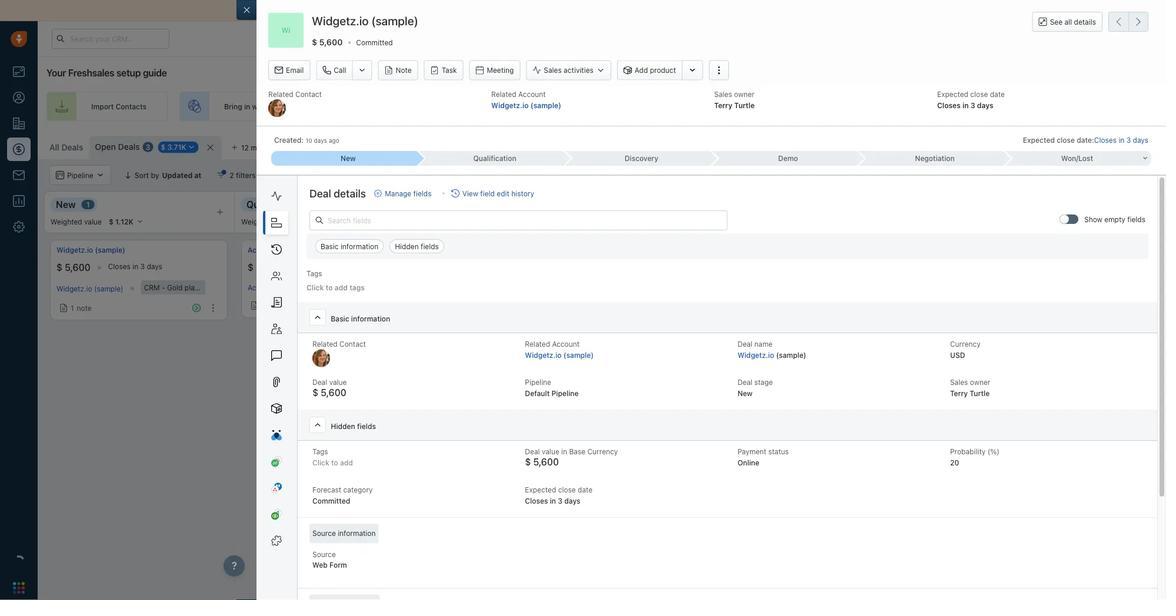 Task type: locate. For each thing, give the bounding box(es) containing it.
widgetz.io (sample) link up pipeline default pipeline
[[525, 351, 594, 360]]

0 vertical spatial contact
[[295, 90, 322, 98]]

3 up settings popup button
[[971, 101, 975, 109]]

(sample) down the closes in nov
[[280, 284, 310, 292]]

pipeline right default
[[552, 390, 579, 398]]

basic
[[321, 243, 339, 251], [331, 315, 349, 323]]

account up pipeline default pipeline
[[552, 341, 580, 349]]

5,600 inside deal value in base currency $ 5,600
[[533, 457, 559, 468]]

close up settings popup button
[[970, 90, 988, 98]]

0 vertical spatial source
[[312, 530, 336, 538]]

expected close date closes in 3 days up settings popup button
[[937, 90, 1005, 109]]

container_wx8msf4aqz5i3rn1 image inside quotas and forecasting link
[[997, 171, 1006, 179]]

deals
[[1057, 142, 1076, 150], [118, 142, 140, 152], [61, 143, 83, 152]]

2 horizontal spatial 1
[[262, 302, 265, 310]]

import contacts link
[[46, 92, 168, 121]]

1 vertical spatial date
[[578, 486, 593, 495]]

(sample) up pipeline default pipeline
[[564, 351, 594, 360]]

settings
[[977, 142, 1005, 150]]

2 vertical spatial information
[[338, 530, 376, 538]]

sales activities button
[[526, 60, 617, 80], [526, 60, 611, 80]]

3 right open deals "link"
[[146, 143, 150, 151]]

related
[[268, 90, 293, 98], [491, 90, 516, 98], [312, 341, 338, 349], [525, 341, 550, 349]]

demo
[[778, 154, 798, 163], [618, 199, 644, 210]]

setup
[[116, 67, 141, 79]]

1 horizontal spatial note
[[268, 302, 283, 310]]

import deals group
[[1017, 136, 1102, 156]]

import
[[91, 102, 114, 111], [1033, 142, 1055, 150]]

see
[[1050, 18, 1063, 26]]

information up products
[[341, 243, 378, 251]]

0 horizontal spatial $ 5,600
[[56, 262, 90, 273]]

2 horizontal spatial deals
[[1057, 142, 1076, 150]]

1 acme from the top
[[248, 246, 267, 254]]

committed up the note button
[[356, 38, 393, 47]]

value for base
[[542, 448, 559, 456]]

$ inside deal value $ 5,600
[[312, 387, 318, 399]]

view field edit history link
[[451, 188, 534, 199]]

1 vertical spatial tags
[[350, 284, 365, 292]]

to left team
[[551, 102, 558, 111]]

details down owners
[[334, 187, 366, 200]]

basic information down products
[[331, 315, 390, 323]]

$
[[312, 37, 317, 47], [56, 262, 62, 273], [248, 262, 254, 273], [801, 262, 807, 273], [312, 387, 318, 399], [525, 457, 531, 468]]

sales
[[544, 66, 562, 74], [714, 90, 732, 98], [950, 379, 968, 387]]

container_wx8msf4aqz5i3rn1 image
[[298, 171, 306, 179], [997, 171, 1006, 179], [495, 254, 503, 262], [59, 304, 68, 313]]

all left open
[[49, 143, 59, 152]]

0 vertical spatial click
[[307, 284, 324, 292]]

0 vertical spatial committed
[[356, 38, 393, 47]]

nov
[[322, 263, 335, 271]]

container_wx8msf4aqz5i3rn1 image
[[965, 142, 974, 150], [217, 171, 225, 179], [676, 254, 685, 262], [251, 302, 259, 310]]

deal value in base currency $ 5,600
[[525, 448, 618, 468]]

contact up deal value $ 5,600
[[340, 341, 366, 349]]

turtle
[[734, 101, 755, 109], [970, 390, 990, 398]]

qualification down applied
[[247, 199, 303, 210]]

acme up $ 100
[[248, 246, 267, 254]]

1 vertical spatial pipeline
[[552, 390, 579, 398]]

email image
[[1050, 34, 1058, 44]]

container_wx8msf4aqz5i3rn1 image for add deal
[[495, 254, 503, 262]]

widgetz.io (sample) link down closes in 3 days
[[56, 285, 123, 293]]

information
[[341, 243, 378, 251], [351, 315, 390, 323], [338, 530, 376, 538]]

days right 6
[[892, 263, 907, 271]]

1 vertical spatial acme inc (sample) link
[[248, 284, 310, 292]]

1 horizontal spatial tags
[[350, 284, 365, 292]]

sales left activities
[[544, 66, 562, 74]]

acme inc (sample) link up 100
[[248, 245, 311, 255]]

3 inside open deals 3
[[146, 143, 150, 151]]

to up forecast
[[331, 459, 338, 467]]

1 vertical spatial acme inc (sample)
[[248, 284, 310, 292]]

import for import deals
[[1033, 142, 1055, 150]]

0 vertical spatial add
[[335, 284, 348, 292]]

1 vertical spatial hidden fields
[[331, 423, 376, 431]]

1 vertical spatial contact
[[340, 341, 366, 349]]

freshworks switcher image
[[13, 583, 25, 594]]

sales owner terry turtle right sales
[[714, 90, 755, 109]]

terry
[[714, 101, 732, 109], [950, 390, 968, 398]]

1 horizontal spatial leads
[[531, 102, 549, 111]]

1 vertical spatial all
[[311, 171, 320, 179]]

expected close date closes in 3 days
[[937, 90, 1005, 109], [525, 486, 593, 506]]

plan
[[185, 284, 199, 292]]

contact down email
[[295, 90, 322, 98]]

owner down currency usd
[[970, 379, 991, 387]]

pipeline up default
[[525, 379, 551, 387]]

(sample) right mailbox
[[371, 14, 418, 28]]

route leads to your team link
[[464, 92, 615, 121]]

owners
[[339, 171, 363, 179]]

0 horizontal spatial account
[[518, 90, 546, 98]]

5,600
[[319, 37, 343, 47], [65, 262, 90, 273], [321, 387, 346, 399], [533, 457, 559, 468]]

click left no
[[307, 284, 324, 292]]

all deals button
[[44, 136, 89, 159], [49, 143, 83, 152]]

fields inside manage fields link
[[413, 189, 432, 198]]

add inside tags click to add tags
[[335, 284, 348, 292]]

basic information
[[321, 243, 378, 251], [331, 315, 390, 323]]

1 vertical spatial source
[[312, 551, 336, 559]]

2 inc from the top
[[268, 284, 278, 292]]

sales down usd
[[950, 379, 968, 387]]

$ 5,600 inside widgetz.io (sample) dialog
[[312, 37, 343, 47]]

related account widgetz.io (sample) down meeting
[[491, 90, 561, 109]]

see all details
[[1050, 18, 1096, 26]]

import up and
[[1033, 142, 1055, 150]]

related contact
[[268, 90, 322, 98], [312, 341, 366, 349]]

Search fields text field
[[310, 211, 728, 231]]

account for deal name widgetz.io (sample)
[[552, 341, 580, 349]]

deal inside "button"
[[322, 171, 337, 179]]

1
[[86, 201, 90, 209], [262, 302, 265, 310], [71, 304, 74, 313]]

to inside tags click to add tags
[[326, 284, 333, 292]]

created: 10 days ago
[[274, 136, 339, 144]]

0 vertical spatial sales
[[544, 66, 562, 74]]

0 horizontal spatial new
[[56, 199, 76, 210]]

0 horizontal spatial sales
[[544, 66, 562, 74]]

1 vertical spatial committed
[[312, 497, 350, 506]]

crm - gold plan monthly (sample)
[[144, 284, 259, 292]]

1 horizontal spatial import
[[1033, 142, 1055, 150]]

discovery
[[625, 154, 658, 163], [437, 199, 481, 210]]

deal inside deal value $ 5,600
[[312, 379, 327, 387]]

note for $ 100
[[268, 302, 283, 310]]

source
[[312, 530, 336, 538], [312, 551, 336, 559]]

$ 5,600
[[312, 37, 343, 47], [56, 262, 90, 273]]

in inside deal value in base currency $ 5,600
[[561, 448, 567, 456]]

deal inside deal stage new
[[738, 379, 753, 387]]

all deals
[[49, 143, 83, 152]]

to down nov
[[326, 284, 333, 292]]

3 up crm
[[140, 263, 145, 271]]

0 vertical spatial inc
[[269, 246, 279, 254]]

qualification up the view field edit history link
[[473, 154, 516, 163]]

new up owners
[[341, 154, 356, 163]]

1 horizontal spatial currency
[[950, 341, 981, 349]]

deals left open
[[61, 143, 83, 152]]

1 horizontal spatial your
[[560, 102, 575, 111]]

deals for all
[[61, 143, 83, 152]]

1 vertical spatial terry
[[950, 390, 968, 398]]

turtle right sales
[[734, 101, 755, 109]]

contact for deal
[[340, 341, 366, 349]]

1 horizontal spatial hidden fields
[[395, 243, 439, 251]]

value inside deal value $ 5,600
[[329, 379, 347, 387]]

related up the route
[[491, 90, 516, 98]]

view
[[462, 189, 478, 198]]

discovery up 0
[[625, 154, 658, 163]]

0 horizontal spatial all
[[49, 143, 59, 152]]

information down products
[[351, 315, 390, 323]]

1 horizontal spatial committed
[[356, 38, 393, 47]]

related contact down email
[[268, 90, 322, 98]]

related account widgetz.io (sample) for sales owner
[[491, 90, 561, 109]]

to for route
[[551, 102, 558, 111]]

sales up sequence
[[714, 90, 732, 98]]

2 acme inc (sample) link from the top
[[248, 284, 310, 292]]

new down widgetz.io link
[[738, 390, 753, 398]]

1 vertical spatial import
[[1033, 142, 1055, 150]]

all deal owners button
[[290, 165, 371, 185]]

1 vertical spatial qualification
[[247, 199, 303, 210]]

10
[[306, 137, 312, 144]]

currency usd
[[950, 341, 981, 360]]

information for tags click to add tags
[[341, 243, 378, 251]]

basic down no
[[331, 315, 349, 323]]

1 for $ 100
[[262, 302, 265, 310]]

add for tags click to add
[[340, 459, 353, 467]]

1 leads from the left
[[281, 102, 299, 111]]

1 vertical spatial to
[[326, 284, 333, 292]]

owner up sequence
[[734, 90, 755, 98]]

1 vertical spatial click
[[312, 459, 329, 467]]

1 acme inc (sample) link from the top
[[248, 245, 311, 255]]

guide
[[143, 67, 167, 79]]

date down deal value in base currency $ 5,600
[[578, 486, 593, 495]]

0 vertical spatial expected
[[937, 90, 969, 98]]

0 horizontal spatial import
[[91, 102, 114, 111]]

all inside "button"
[[311, 171, 320, 179]]

0 horizontal spatial contact
[[295, 90, 322, 98]]

basic information up nov
[[321, 243, 378, 251]]

account up the route
[[518, 90, 546, 98]]

(sample) inside deal name widgetz.io (sample)
[[776, 351, 806, 360]]

1 vertical spatial currency
[[588, 448, 618, 456]]

inc up 100
[[269, 246, 279, 254]]

1 vertical spatial add
[[340, 459, 353, 467]]

import contacts
[[91, 102, 147, 111]]

0 horizontal spatial your
[[319, 6, 336, 15]]

empty
[[1105, 216, 1125, 224]]

1 vertical spatial turtle
[[970, 390, 990, 398]]

your
[[319, 6, 336, 15], [560, 102, 575, 111]]

0 vertical spatial information
[[341, 243, 378, 251]]

hidden fields down manage fields
[[395, 243, 439, 251]]

1 horizontal spatial hidden
[[395, 243, 419, 251]]

⌘ o
[[287, 144, 301, 152]]

deals for open
[[118, 142, 140, 152]]

2
[[230, 171, 234, 179]]

$ inside deal value in base currency $ 5,600
[[525, 457, 531, 468]]

0 horizontal spatial demo
[[618, 199, 644, 210]]

acme inc (sample) link down 100
[[248, 284, 310, 292]]

container_wx8msf4aqz5i3rn1 image inside "all deal owners" "button"
[[298, 171, 306, 179]]

to
[[551, 102, 558, 111], [326, 284, 333, 292], [331, 459, 338, 467]]

2 acme inc (sample) from the top
[[248, 284, 310, 292]]

2 horizontal spatial new
[[738, 390, 753, 398]]

container_wx8msf4aqz5i3rn1 image for quotas and forecasting
[[997, 171, 1006, 179]]

expected close date closes in 3 days down deal value in base currency $ 5,600
[[525, 486, 593, 506]]

deals right open
[[118, 142, 140, 152]]

import inside button
[[1033, 142, 1055, 150]]

source for information
[[312, 530, 336, 538]]

usd
[[950, 351, 965, 360]]

details
[[1074, 18, 1096, 26], [334, 187, 366, 200]]

0 vertical spatial close
[[970, 90, 988, 98]]

deals up won
[[1057, 142, 1076, 150]]

1 horizontal spatial account
[[552, 341, 580, 349]]

close down deal value in base currency $ 5,600
[[558, 486, 576, 495]]

new down all deals
[[56, 199, 76, 210]]

$ 100
[[248, 262, 272, 273]]

deal inside button
[[1139, 142, 1154, 150]]

add down nov
[[335, 284, 348, 292]]

your left team
[[560, 102, 575, 111]]

value inside deal value in base currency $ 5,600
[[542, 448, 559, 456]]

0 vertical spatial turtle
[[734, 101, 755, 109]]

days up crm
[[147, 263, 162, 271]]

add deal button
[[1108, 136, 1160, 156]]

hidden up tags click to add
[[331, 423, 355, 431]]

0 horizontal spatial discovery
[[437, 199, 481, 210]]

account
[[518, 90, 546, 98], [552, 341, 580, 349]]

bring in website leads
[[224, 102, 299, 111]]

basic up nov
[[321, 243, 339, 251]]

0 vertical spatial owner
[[734, 90, 755, 98]]

3
[[971, 101, 975, 109], [1127, 136, 1131, 144], [146, 143, 150, 151], [140, 263, 145, 271], [558, 497, 563, 506]]

source up web
[[312, 551, 336, 559]]

2 horizontal spatial expected
[[1023, 136, 1055, 144]]

contact
[[295, 90, 322, 98], [340, 341, 366, 349]]

0 vertical spatial terry
[[714, 101, 732, 109]]

acme down $ 100
[[248, 284, 266, 292]]

bring in website leads link
[[179, 92, 320, 121]]

email button
[[268, 60, 310, 80]]

sales owner terry turtle down usd
[[950, 379, 991, 398]]

0 vertical spatial account
[[518, 90, 546, 98]]

days down deal value in base currency $ 5,600
[[564, 497, 580, 506]]

won
[[1061, 154, 1076, 163]]

1 horizontal spatial details
[[1074, 18, 1096, 26]]

deal
[[1007, 102, 1022, 111], [1139, 142, 1154, 150], [322, 171, 337, 179], [310, 187, 331, 200], [521, 254, 536, 262], [703, 254, 718, 262], [738, 341, 753, 349], [312, 379, 327, 387], [738, 379, 753, 387], [525, 448, 540, 456]]

acme inc (sample)
[[248, 246, 311, 254], [248, 284, 310, 292]]

inc down 100
[[268, 284, 278, 292]]

hidden fields up tags click to add
[[331, 423, 376, 431]]

related account widgetz.io (sample) up pipeline default pipeline
[[525, 341, 594, 360]]

sales activities
[[544, 66, 594, 74]]

acme inc (sample) up 100
[[248, 246, 311, 254]]

2 source from the top
[[312, 551, 336, 559]]

category
[[343, 486, 373, 495]]

widgetz.io
[[312, 14, 369, 28], [491, 101, 529, 109], [56, 246, 93, 254], [56, 285, 92, 293], [525, 351, 562, 360], [738, 351, 774, 360]]

days
[[977, 101, 994, 109], [1133, 136, 1149, 144], [314, 137, 327, 144], [147, 263, 162, 271], [892, 263, 907, 271], [564, 497, 580, 506]]

1 vertical spatial hidden
[[331, 423, 355, 431]]

2 vertical spatial close
[[558, 486, 576, 495]]

all for all deals
[[49, 143, 59, 152]]

negotiation
[[915, 154, 955, 163]]

1 horizontal spatial owner
[[970, 379, 991, 387]]

currency up usd
[[950, 341, 981, 349]]

demo inside demo "link"
[[778, 154, 798, 163]]

1 horizontal spatial qualification
[[473, 154, 516, 163]]

related up deal value $ 5,600
[[312, 341, 338, 349]]

0 vertical spatial pipeline
[[525, 379, 551, 387]]

new link
[[271, 151, 418, 166]]

0 horizontal spatial committed
[[312, 497, 350, 506]]

0 vertical spatial acme inc (sample) link
[[248, 245, 311, 255]]

date up settings on the right top of the page
[[990, 90, 1005, 98]]

quotas
[[1009, 171, 1033, 179]]

leads right the route
[[531, 102, 549, 111]]

0 vertical spatial qualification
[[473, 154, 516, 163]]

add inside tags click to add
[[340, 459, 353, 467]]

0 vertical spatial discovery
[[625, 154, 658, 163]]

widgetz.io (sample) down closes in 3 days
[[56, 285, 123, 293]]

widgetz.io (sample) inside dialog
[[312, 14, 418, 28]]

0 vertical spatial date
[[990, 90, 1005, 98]]

qualification inside widgetz.io (sample) dialog
[[473, 154, 516, 163]]

2 vertical spatial expected
[[525, 486, 556, 495]]

information up form
[[338, 530, 376, 538]]

container_wx8msf4aqz5i3rn1 image for 1
[[251, 302, 259, 310]]

1 vertical spatial sales owner terry turtle
[[950, 379, 991, 398]]

0 horizontal spatial details
[[334, 187, 366, 200]]

close up won
[[1057, 136, 1075, 144]]

all up "deal details"
[[311, 171, 320, 179]]

1 horizontal spatial close
[[970, 90, 988, 98]]

source inside source web form
[[312, 551, 336, 559]]

terry right sales
[[714, 101, 732, 109]]

1 note
[[262, 302, 283, 310], [71, 304, 92, 313]]

0 vertical spatial basic
[[321, 243, 339, 251]]

click inside tags click to add tags
[[307, 284, 324, 292]]

base
[[569, 448, 586, 456]]

details inside see all details button
[[1074, 18, 1096, 26]]

days right 10
[[314, 137, 327, 144]]

currency right base in the bottom of the page
[[588, 448, 618, 456]]

acme inc (sample) down 100
[[248, 284, 310, 292]]

add deal
[[991, 102, 1022, 111], [1124, 142, 1154, 150], [506, 254, 536, 262], [688, 254, 718, 262]]

source information
[[312, 530, 376, 538]]

1 source from the top
[[312, 530, 336, 538]]

note
[[268, 302, 283, 310], [77, 304, 92, 313]]

0 vertical spatial value
[[329, 379, 347, 387]]

0 horizontal spatial 1
[[71, 304, 74, 313]]

click inside tags click to add
[[312, 459, 329, 467]]

related contact up deal value $ 5,600
[[312, 341, 366, 349]]

hidden down manage fields
[[395, 243, 419, 251]]

(sample) right the route
[[531, 101, 561, 109]]

currency inside deal value in base currency $ 5,600
[[588, 448, 618, 456]]

owner
[[734, 90, 755, 98], [970, 379, 991, 387]]

widgetz.io (sample) up call
[[312, 14, 418, 28]]

terry down usd
[[950, 390, 968, 398]]

information for source web form
[[338, 530, 376, 538]]

1 horizontal spatial contact
[[340, 341, 366, 349]]

to for tags
[[331, 459, 338, 467]]

to inside tags click to add
[[331, 459, 338, 467]]

add inside "add product" button
[[635, 66, 648, 74]]

form
[[330, 562, 347, 570]]

online
[[738, 459, 759, 467]]

1 horizontal spatial new
[[341, 154, 356, 163]]

1 horizontal spatial expected
[[937, 90, 969, 98]]

deals inside import deals button
[[1057, 142, 1076, 150]]

import left contacts
[[91, 102, 114, 111]]

1 horizontal spatial 1 note
[[262, 302, 283, 310]]

widgetz.io link
[[738, 351, 774, 360]]

0 vertical spatial import
[[91, 102, 114, 111]]

quotas and forecasting link
[[997, 165, 1102, 185]]

account for sales owner terry turtle
[[518, 90, 546, 98]]

hidden
[[395, 243, 419, 251], [331, 423, 355, 431]]

Search field
[[1103, 165, 1162, 185]]

discovery down view
[[437, 199, 481, 210]]

your left mailbox
[[319, 6, 336, 15]]

to for tags
[[326, 284, 333, 292]]

1 horizontal spatial pipeline
[[552, 390, 579, 398]]

1 vertical spatial expected
[[1023, 136, 1055, 144]]

container_wx8msf4aqz5i3rn1 image inside settings popup button
[[965, 142, 974, 150]]

0 horizontal spatial currency
[[588, 448, 618, 456]]

0 horizontal spatial note
[[77, 304, 92, 313]]

create
[[671, 102, 694, 111]]

expected
[[937, 90, 969, 98], [1023, 136, 1055, 144], [525, 486, 556, 495]]

1 vertical spatial acme
[[248, 284, 266, 292]]

add inside add deal link
[[991, 102, 1005, 111]]

widgetz.io (sample) link up closes in 3 days
[[56, 245, 125, 255]]

0 vertical spatial hidden
[[395, 243, 419, 251]]

source up source web form
[[312, 530, 336, 538]]



Task type: vqa. For each thing, say whether or not it's contained in the screenshot.
From
no



Task type: describe. For each thing, give the bounding box(es) containing it.
2 filters applied
[[230, 171, 283, 179]]

and
[[1035, 171, 1048, 179]]

discovery inside widgetz.io (sample) dialog
[[625, 154, 658, 163]]

deal inside deal value in base currency $ 5,600
[[525, 448, 540, 456]]

applied
[[258, 171, 283, 179]]

open deals link
[[95, 141, 140, 153]]

payment status online
[[738, 448, 789, 467]]

1 note for 5,600
[[71, 304, 92, 313]]

demo link
[[711, 151, 858, 166]]

no products
[[330, 284, 371, 292]]

add product
[[635, 66, 676, 74]]

deal inside deal name widgetz.io (sample)
[[738, 341, 753, 349]]

deal stage new
[[738, 379, 773, 398]]

see all details button
[[1032, 12, 1103, 32]]

gold
[[167, 284, 183, 292]]

lost
[[1079, 154, 1093, 163]]

20
[[950, 459, 959, 467]]

route leads to your team
[[509, 102, 594, 111]]

won / lost
[[1061, 154, 1093, 163]]

open
[[95, 142, 116, 152]]

$ 3,200
[[801, 262, 835, 273]]

1 vertical spatial $ 5,600
[[56, 262, 90, 273]]

related up pipeline default pipeline
[[525, 341, 550, 349]]

meeting
[[487, 66, 514, 75]]

closes in 6 days
[[853, 263, 907, 271]]

1 vertical spatial basic
[[331, 315, 349, 323]]

connect
[[284, 6, 317, 15]]

view field edit history
[[462, 189, 534, 198]]

deals for import
[[1057, 142, 1076, 150]]

related up website
[[268, 90, 293, 98]]

task
[[442, 66, 457, 75]]

your freshsales setup guide
[[46, 67, 167, 79]]

source for web
[[312, 551, 336, 559]]

container_wx8msf4aqz5i3rn1 image for add deal
[[676, 254, 685, 262]]

crm
[[144, 284, 160, 292]]

import for import contacts
[[91, 102, 114, 111]]

acme inside acme inc (sample) link
[[248, 246, 267, 254]]

click for tags click to add tags
[[307, 284, 324, 292]]

create sales sequence link
[[627, 92, 770, 121]]

name
[[754, 341, 773, 349]]

0 horizontal spatial date
[[578, 486, 593, 495]]

expected close date: closes in 3 days
[[1023, 136, 1149, 144]]

sequence
[[716, 102, 749, 111]]

(sample) up the closes in nov
[[281, 246, 311, 254]]

5,600 inside deal value $ 5,600
[[321, 387, 346, 399]]

widgetz.io (sample) link down meeting
[[491, 101, 561, 109]]

note button
[[378, 60, 418, 80]]

probability
[[950, 448, 986, 456]]

manage fields link
[[374, 188, 432, 199]]

12 more... button
[[225, 139, 281, 156]]

1 vertical spatial new
[[56, 199, 76, 210]]

value for 5,600
[[329, 379, 347, 387]]

1 vertical spatial demo
[[618, 199, 644, 210]]

show empty fields
[[1084, 216, 1146, 224]]

o
[[296, 144, 301, 152]]

0 horizontal spatial close
[[558, 486, 576, 495]]

related contact for sales owner terry turtle
[[268, 90, 322, 98]]

close image
[[1149, 8, 1154, 14]]

email
[[286, 66, 304, 75]]

2 vertical spatial sales
[[950, 379, 968, 387]]

all
[[1065, 18, 1072, 26]]

discovery link
[[565, 151, 711, 166]]

pipeline default pipeline
[[525, 379, 579, 398]]

days up settings popup button
[[977, 101, 994, 109]]

monthly
[[201, 284, 228, 292]]

0 horizontal spatial expected
[[525, 486, 556, 495]]

contacts
[[116, 102, 147, 111]]

import deals button
[[1017, 136, 1082, 156]]

edit
[[497, 189, 509, 198]]

web
[[312, 562, 328, 570]]

payment
[[738, 448, 766, 456]]

contact for sales
[[295, 90, 322, 98]]

0 vertical spatial hidden fields
[[395, 243, 439, 251]]

1 horizontal spatial 1
[[86, 201, 90, 209]]

0 vertical spatial your
[[319, 6, 336, 15]]

0 horizontal spatial sales owner terry turtle
[[714, 90, 755, 109]]

note for $ 5,600
[[77, 304, 92, 313]]

2 acme from the top
[[248, 284, 266, 292]]

source web form
[[312, 551, 347, 570]]

1 acme inc (sample) from the top
[[248, 246, 311, 254]]

0 horizontal spatial hidden
[[331, 423, 355, 431]]

products
[[342, 284, 371, 292]]

3,200
[[810, 262, 835, 273]]

days inside created: 10 days ago
[[314, 137, 327, 144]]

filters
[[236, 171, 256, 179]]

1 vertical spatial sales
[[714, 90, 732, 98]]

connect your mailbox
[[284, 6, 369, 15]]

closes in 3 days
[[108, 263, 162, 271]]

(sample) down $ 100
[[230, 284, 259, 292]]

1 inc from the top
[[269, 246, 279, 254]]

all deal owners
[[311, 171, 363, 179]]

ago
[[329, 137, 339, 144]]

website
[[252, 102, 279, 111]]

new inside new link
[[341, 154, 356, 163]]

1 horizontal spatial expected close date closes in 3 days
[[937, 90, 1005, 109]]

1 horizontal spatial date
[[990, 90, 1005, 98]]

1 vertical spatial your
[[560, 102, 575, 111]]

1 note for 100
[[262, 302, 283, 310]]

0 vertical spatial tags
[[307, 270, 322, 278]]

forecast
[[312, 486, 341, 495]]

1 horizontal spatial sales owner terry turtle
[[950, 379, 991, 398]]

wi
[[282, 26, 290, 34]]

task button
[[424, 60, 463, 80]]

click for tags click to add
[[312, 459, 329, 467]]

(sample) up closes in 3 days
[[95, 246, 125, 254]]

2 leads from the left
[[531, 102, 549, 111]]

days up search field
[[1133, 136, 1149, 144]]

1 for $ 5,600
[[71, 304, 74, 313]]

all for all deal owners
[[311, 171, 320, 179]]

add deal inside button
[[1124, 142, 1154, 150]]

deal name widgetz.io (sample)
[[738, 341, 806, 360]]

committed inside forecast category committed
[[312, 497, 350, 506]]

open deals 3
[[95, 142, 150, 152]]

1 vertical spatial basic information
[[331, 315, 390, 323]]

mailbox
[[338, 6, 369, 15]]

2 vertical spatial widgetz.io (sample)
[[56, 285, 123, 293]]

0
[[655, 201, 660, 209]]

1 vertical spatial widgetz.io (sample)
[[56, 246, 125, 254]]

container_wx8msf4aqz5i3rn1 image for settings
[[965, 142, 974, 150]]

no
[[330, 284, 340, 292]]

Search your CRM... text field
[[52, 29, 169, 49]]

/
[[1076, 154, 1079, 163]]

more...
[[251, 144, 275, 152]]

0 vertical spatial basic information
[[321, 243, 378, 251]]

note
[[396, 66, 412, 75]]

show
[[1084, 216, 1103, 224]]

add inside the add deal button
[[1124, 142, 1137, 150]]

0 horizontal spatial terry
[[714, 101, 732, 109]]

(sample) down closes in 3 days
[[94, 285, 123, 293]]

-
[[162, 284, 165, 292]]

settings button
[[960, 136, 1011, 156]]

related account widgetz.io (sample) for deal name
[[525, 341, 594, 360]]

1 vertical spatial information
[[351, 315, 390, 323]]

widgetz.io inside deal name widgetz.io (sample)
[[738, 351, 774, 360]]

bring
[[224, 102, 242, 111]]

3 up search field
[[1127, 136, 1131, 144]]

1 vertical spatial expected close date closes in 3 days
[[525, 486, 593, 506]]

history
[[511, 189, 534, 198]]

2 horizontal spatial close
[[1057, 136, 1075, 144]]

new inside deal stage new
[[738, 390, 753, 398]]

create sales sequence
[[671, 102, 749, 111]]

probability (%) 20
[[950, 448, 1000, 467]]

call button
[[316, 60, 352, 80]]

date:
[[1077, 136, 1094, 144]]

1 vertical spatial owner
[[970, 379, 991, 387]]

manage
[[385, 189, 411, 198]]

container_wx8msf4aqz5i3rn1 image for 1
[[59, 304, 68, 313]]

closes in 3 days link
[[1094, 135, 1149, 145]]

negotiation link
[[858, 151, 1005, 166]]

quotas and forecasting
[[1009, 171, 1090, 179]]

deal details
[[310, 187, 366, 200]]

tags
[[312, 448, 328, 456]]

add for tags click to add tags
[[335, 284, 348, 292]]

related contact for deal name widgetz.io (sample)
[[312, 341, 366, 349]]

container_wx8msf4aqz5i3rn1 image inside 2 filters applied button
[[217, 171, 225, 179]]

3 down deal value in base currency $ 5,600
[[558, 497, 563, 506]]

connect your mailbox link
[[284, 6, 371, 15]]

created:
[[274, 136, 304, 144]]

1 horizontal spatial terry
[[950, 390, 968, 398]]

your
[[46, 67, 66, 79]]

activities
[[564, 66, 594, 74]]

1 vertical spatial discovery
[[437, 199, 481, 210]]

widgetz.io (sample) dialog
[[237, 0, 1166, 601]]



